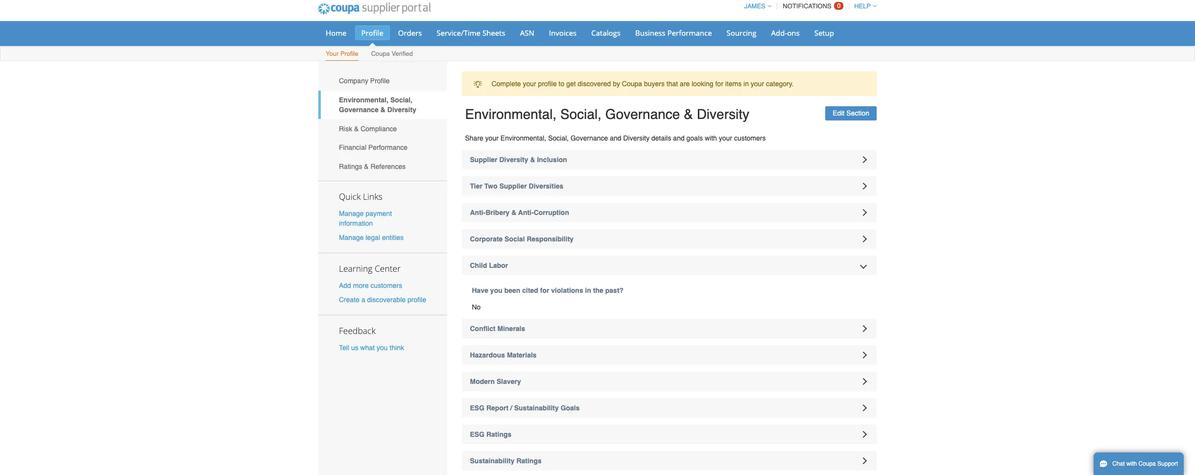 Task type: vqa. For each thing, say whether or not it's contained in the screenshot.
suppliers
no



Task type: locate. For each thing, give the bounding box(es) containing it.
service/time
[[437, 28, 481, 38]]

profile up environmental, social, governance & diversity link
[[370, 77, 390, 85]]

1 horizontal spatial supplier
[[499, 182, 527, 190]]

profile for your profile
[[340, 50, 358, 57]]

and
[[610, 134, 621, 142], [673, 134, 685, 142]]

catalogs
[[591, 28, 621, 38]]

environmental, down company profile
[[339, 96, 388, 104]]

& inside 'link'
[[364, 163, 369, 170]]

esg up sustainability ratings
[[470, 431, 484, 438]]

financial performance link
[[318, 138, 447, 157]]

esg inside dropdown button
[[470, 404, 484, 412]]

1 vertical spatial profile
[[340, 50, 358, 57]]

profile right your
[[340, 50, 358, 57]]

0 vertical spatial supplier
[[470, 156, 497, 164]]

by
[[613, 80, 620, 88]]

& right bribery
[[511, 209, 516, 216]]

home
[[326, 28, 347, 38]]

2 vertical spatial profile
[[370, 77, 390, 85]]

2 manage from the top
[[339, 234, 364, 241]]

anti- down tier
[[470, 209, 486, 216]]

you right what
[[377, 344, 388, 352]]

1 vertical spatial coupa
[[622, 80, 642, 88]]

for right cited
[[540, 287, 549, 294]]

for
[[715, 80, 723, 88], [540, 287, 549, 294]]

manage
[[339, 209, 364, 217], [339, 234, 364, 241]]

inclusion
[[537, 156, 567, 164]]

ratings inside 'link'
[[339, 163, 362, 170]]

sheets
[[482, 28, 505, 38]]

catalogs link
[[585, 25, 627, 40]]

ratings & references link
[[318, 157, 447, 176]]

help
[[854, 2, 871, 10]]

1 horizontal spatial performance
[[667, 28, 712, 38]]

1 horizontal spatial for
[[715, 80, 723, 88]]

1 horizontal spatial ratings
[[486, 431, 511, 438]]

esg for esg ratings
[[470, 431, 484, 438]]

anti-bribery & anti-corruption
[[470, 209, 569, 216]]

get
[[566, 80, 576, 88]]

1 vertical spatial for
[[540, 287, 549, 294]]

environmental, social, governance & diversity up share your environmental, social, governance and diversity details and goals with your customers
[[465, 106, 749, 122]]

supplier diversity & inclusion heading
[[462, 150, 877, 169]]

0 horizontal spatial environmental, social, governance & diversity
[[339, 96, 416, 114]]

manage payment information
[[339, 209, 392, 227]]

esg inside dropdown button
[[470, 431, 484, 438]]

environmental, inside environmental, social, governance & diversity link
[[339, 96, 388, 104]]

diversity up tier two supplier diversities
[[499, 156, 528, 164]]

0 horizontal spatial ratings
[[339, 163, 362, 170]]

for left 'items'
[[715, 80, 723, 88]]

1 horizontal spatial coupa
[[622, 80, 642, 88]]

you left been
[[490, 287, 502, 294]]

profile
[[361, 28, 383, 38], [340, 50, 358, 57], [370, 77, 390, 85]]

esg ratings button
[[462, 425, 877, 444]]

diversity
[[387, 106, 416, 114], [697, 106, 749, 122], [623, 134, 650, 142], [499, 156, 528, 164]]

conflict minerals heading
[[462, 319, 877, 338]]

supplier inside dropdown button
[[470, 156, 497, 164]]

to
[[559, 80, 564, 88]]

corporate
[[470, 235, 503, 243]]

manage up information
[[339, 209, 364, 217]]

orders
[[398, 28, 422, 38]]

add more customers
[[339, 282, 402, 289]]

environmental, down complete
[[465, 106, 557, 122]]

0 horizontal spatial for
[[540, 287, 549, 294]]

performance
[[667, 28, 712, 38], [368, 144, 408, 151]]

the
[[593, 287, 603, 294]]

coupa left the verified
[[371, 50, 390, 57]]

& down financial performance
[[364, 163, 369, 170]]

2 horizontal spatial coupa
[[1139, 460, 1156, 467]]

1 manage from the top
[[339, 209, 364, 217]]

manage inside 'manage payment information'
[[339, 209, 364, 217]]

ratings
[[339, 163, 362, 170], [486, 431, 511, 438], [516, 457, 542, 465]]

0 horizontal spatial with
[[705, 134, 717, 142]]

environmental,
[[339, 96, 388, 104], [465, 106, 557, 122], [500, 134, 546, 142]]

profile right discoverable
[[408, 296, 426, 304]]

in
[[744, 80, 749, 88], [585, 287, 591, 294]]

0 horizontal spatial customers
[[371, 282, 402, 289]]

coupa right by
[[622, 80, 642, 88]]

0 horizontal spatial supplier
[[470, 156, 497, 164]]

1 vertical spatial manage
[[339, 234, 364, 241]]

1 horizontal spatial with
[[1126, 460, 1137, 467]]

0 horizontal spatial performance
[[368, 144, 408, 151]]

&
[[380, 106, 385, 114], [684, 106, 693, 122], [354, 125, 359, 133], [530, 156, 535, 164], [364, 163, 369, 170], [511, 209, 516, 216]]

manage legal entities
[[339, 234, 404, 241]]

0 vertical spatial coupa
[[371, 50, 390, 57]]

profile
[[538, 80, 557, 88], [408, 296, 426, 304]]

1 vertical spatial profile
[[408, 296, 426, 304]]

with right chat
[[1126, 460, 1137, 467]]

you
[[490, 287, 502, 294], [377, 344, 388, 352]]

in right 'items'
[[744, 80, 749, 88]]

coupa inside button
[[1139, 460, 1156, 467]]

0 vertical spatial environmental,
[[339, 96, 388, 104]]

supplier down share
[[470, 156, 497, 164]]

0 vertical spatial in
[[744, 80, 749, 88]]

& inside dropdown button
[[511, 209, 516, 216]]

0 horizontal spatial profile
[[408, 296, 426, 304]]

environmental, social, governance & diversity
[[339, 96, 416, 114], [465, 106, 749, 122]]

esg report / sustainability goals heading
[[462, 398, 877, 418]]

0 vertical spatial profile
[[538, 80, 557, 88]]

notifications 0
[[783, 2, 841, 10]]

navigation
[[740, 0, 877, 16]]

ratings inside heading
[[516, 457, 542, 465]]

manage legal entities link
[[339, 234, 404, 241]]

2 vertical spatial environmental,
[[500, 134, 546, 142]]

1 vertical spatial performance
[[368, 144, 408, 151]]

sustainability down esg ratings
[[470, 457, 515, 465]]

hazardous materials heading
[[462, 345, 877, 365]]

looking
[[692, 80, 713, 88]]

1 esg from the top
[[470, 404, 484, 412]]

1 horizontal spatial environmental, social, governance & diversity
[[465, 106, 749, 122]]

ratings inside heading
[[486, 431, 511, 438]]

1 and from the left
[[610, 134, 621, 142]]

coupa left support at the right
[[1139, 460, 1156, 467]]

1 horizontal spatial in
[[744, 80, 749, 88]]

for inside alert
[[715, 80, 723, 88]]

center
[[375, 262, 401, 274]]

1 horizontal spatial profile
[[538, 80, 557, 88]]

profile down "coupa supplier portal" 'image'
[[361, 28, 383, 38]]

1 vertical spatial social,
[[560, 106, 601, 122]]

0 horizontal spatial anti-
[[470, 209, 486, 216]]

1 vertical spatial sustainability
[[470, 457, 515, 465]]

0 vertical spatial sustainability
[[514, 404, 559, 412]]

ratings & references
[[339, 163, 406, 170]]

sustainability inside dropdown button
[[470, 457, 515, 465]]

manage down information
[[339, 234, 364, 241]]

payment
[[366, 209, 392, 217]]

environmental, social, governance & diversity up compliance
[[339, 96, 416, 114]]

invoices link
[[543, 25, 583, 40]]

links
[[363, 190, 382, 202]]

social, down company profile link
[[390, 96, 412, 104]]

and left goals
[[673, 134, 685, 142]]

anti- up corporate social responsibility
[[518, 209, 534, 216]]

what
[[360, 344, 375, 352]]

complete
[[492, 80, 521, 88]]

0 horizontal spatial in
[[585, 287, 591, 294]]

1 vertical spatial with
[[1126, 460, 1137, 467]]

2 esg from the top
[[470, 431, 484, 438]]

anti-bribery & anti-corruption heading
[[462, 203, 877, 222]]

risk & compliance
[[339, 125, 397, 133]]

information
[[339, 219, 373, 227]]

esg ratings heading
[[462, 425, 877, 444]]

2 vertical spatial ratings
[[516, 457, 542, 465]]

a
[[361, 296, 365, 304]]

esg left "report"
[[470, 404, 484, 412]]

complete your profile to get discovered by coupa buyers that are looking for items in your category. alert
[[462, 72, 877, 96]]

1 vertical spatial you
[[377, 344, 388, 352]]

james
[[744, 2, 765, 10]]

and left details
[[610, 134, 621, 142]]

performance up references
[[368, 144, 408, 151]]

1 vertical spatial esg
[[470, 431, 484, 438]]

1 vertical spatial supplier
[[499, 182, 527, 190]]

esg
[[470, 404, 484, 412], [470, 431, 484, 438]]

esg report / sustainability goals
[[470, 404, 580, 412]]

0 vertical spatial manage
[[339, 209, 364, 217]]

child labor
[[470, 262, 508, 269]]

been
[[504, 287, 520, 294]]

& left inclusion
[[530, 156, 535, 164]]

social, down get
[[560, 106, 601, 122]]

2 anti- from the left
[[518, 209, 534, 216]]

your right share
[[485, 134, 499, 142]]

social, up inclusion
[[548, 134, 569, 142]]

2 vertical spatial coupa
[[1139, 460, 1156, 467]]

supplier diversity & inclusion button
[[462, 150, 877, 169]]

1 horizontal spatial and
[[673, 134, 685, 142]]

manage for manage payment information
[[339, 209, 364, 217]]

0 vertical spatial esg
[[470, 404, 484, 412]]

sustainability right /
[[514, 404, 559, 412]]

1 horizontal spatial anti-
[[518, 209, 534, 216]]

supplier
[[470, 156, 497, 164], [499, 182, 527, 190]]

items
[[725, 80, 742, 88]]

0 vertical spatial customers
[[734, 134, 766, 142]]

1 vertical spatial environmental,
[[465, 106, 557, 122]]

sustainability ratings heading
[[462, 451, 877, 471]]

diversity inside dropdown button
[[499, 156, 528, 164]]

have
[[472, 287, 488, 294]]

2 horizontal spatial ratings
[[516, 457, 542, 465]]

supplier right two
[[499, 182, 527, 190]]

chat with coupa support
[[1112, 460, 1178, 467]]

you inside button
[[377, 344, 388, 352]]

1 vertical spatial in
[[585, 287, 591, 294]]

1 vertical spatial ratings
[[486, 431, 511, 438]]

social,
[[390, 96, 412, 104], [560, 106, 601, 122], [548, 134, 569, 142]]

performance right the business
[[667, 28, 712, 38]]

0 horizontal spatial you
[[377, 344, 388, 352]]

with right goals
[[705, 134, 717, 142]]

environmental, up supplier diversity & inclusion
[[500, 134, 546, 142]]

1 vertical spatial customers
[[371, 282, 402, 289]]

anti-
[[470, 209, 486, 216], [518, 209, 534, 216]]

governance
[[339, 106, 379, 114], [605, 106, 680, 122], [571, 134, 608, 142]]

sourcing link
[[720, 25, 763, 40]]

0 vertical spatial for
[[715, 80, 723, 88]]

profile left to
[[538, 80, 557, 88]]

slavery
[[497, 378, 521, 385]]

esg for esg report / sustainability goals
[[470, 404, 484, 412]]

business performance
[[635, 28, 712, 38]]

coupa verified link
[[371, 48, 413, 61]]

in left the the
[[585, 287, 591, 294]]

0 vertical spatial social,
[[390, 96, 412, 104]]

corruption
[[534, 209, 569, 216]]

0 vertical spatial ratings
[[339, 163, 362, 170]]

0 horizontal spatial and
[[610, 134, 621, 142]]

2 vertical spatial social,
[[548, 134, 569, 142]]

0 vertical spatial you
[[490, 287, 502, 294]]

0 vertical spatial performance
[[667, 28, 712, 38]]

add more customers link
[[339, 282, 402, 289]]

profile inside alert
[[538, 80, 557, 88]]

in inside complete your profile to get discovered by coupa buyers that are looking for items in your category. alert
[[744, 80, 749, 88]]

hazardous
[[470, 351, 505, 359]]



Task type: describe. For each thing, give the bounding box(es) containing it.
ratings for sustainability
[[516, 457, 542, 465]]

social
[[505, 235, 525, 243]]

business
[[635, 28, 666, 38]]

goals
[[561, 404, 580, 412]]

quick
[[339, 190, 361, 202]]

corporate social responsibility heading
[[462, 229, 877, 249]]

company
[[339, 77, 368, 85]]

hazardous materials
[[470, 351, 537, 359]]

edit section link
[[825, 106, 877, 120]]

modern slavery button
[[462, 372, 877, 391]]

conflict minerals
[[470, 325, 525, 333]]

setup link
[[808, 25, 840, 40]]

profile link
[[355, 25, 390, 40]]

service/time sheets
[[437, 28, 505, 38]]

0 vertical spatial profile
[[361, 28, 383, 38]]

have you been cited for violations in the past?
[[472, 287, 624, 294]]

edit section
[[833, 109, 869, 117]]

complete your profile to get discovered by coupa buyers that are looking for items in your category.
[[492, 80, 794, 88]]

more
[[353, 282, 369, 289]]

conflict
[[470, 325, 495, 333]]

supplier inside dropdown button
[[499, 182, 527, 190]]

ons
[[787, 28, 800, 38]]

& inside dropdown button
[[530, 156, 535, 164]]

coupa supplier portal image
[[311, 0, 437, 21]]

1 horizontal spatial customers
[[734, 134, 766, 142]]

tier two supplier diversities heading
[[462, 176, 877, 196]]

sustainability inside dropdown button
[[514, 404, 559, 412]]

company profile
[[339, 77, 390, 85]]

coupa inside alert
[[622, 80, 642, 88]]

1 anti- from the left
[[470, 209, 486, 216]]

responsibility
[[527, 235, 574, 243]]

risk & compliance link
[[318, 119, 447, 138]]

your
[[326, 50, 339, 57]]

sustainability ratings button
[[462, 451, 877, 471]]

bribery
[[486, 209, 510, 216]]

your profile
[[326, 50, 358, 57]]

learning
[[339, 262, 372, 274]]

with inside chat with coupa support button
[[1126, 460, 1137, 467]]

child
[[470, 262, 487, 269]]

performance for business performance
[[667, 28, 712, 38]]

report
[[486, 404, 508, 412]]

chat
[[1112, 460, 1125, 467]]

modern slavery
[[470, 378, 521, 385]]

company profile link
[[318, 72, 447, 90]]

financial
[[339, 144, 366, 151]]

add-
[[771, 28, 787, 38]]

conflict minerals button
[[462, 319, 877, 338]]

anti-bribery & anti-corruption button
[[462, 203, 877, 222]]

discovered
[[578, 80, 611, 88]]

1 horizontal spatial you
[[490, 287, 502, 294]]

add-ons
[[771, 28, 800, 38]]

materials
[[507, 351, 537, 359]]

& up 'risk & compliance' link
[[380, 106, 385, 114]]

profile for company profile
[[370, 77, 390, 85]]

social, inside environmental, social, governance & diversity
[[390, 96, 412, 104]]

financial performance
[[339, 144, 408, 151]]

discoverable
[[367, 296, 406, 304]]

think
[[390, 344, 404, 352]]

references
[[371, 163, 406, 170]]

us
[[351, 344, 358, 352]]

orders link
[[392, 25, 428, 40]]

environmental, social, governance & diversity link
[[318, 90, 447, 119]]

tell
[[339, 344, 349, 352]]

create a discoverable profile
[[339, 296, 426, 304]]

diversity left details
[[623, 134, 650, 142]]

share your environmental, social, governance and diversity details and goals with your customers
[[465, 134, 766, 142]]

feedback
[[339, 325, 376, 337]]

manage for manage legal entities
[[339, 234, 364, 241]]

james link
[[740, 2, 771, 10]]

0
[[837, 2, 841, 9]]

verified
[[392, 50, 413, 57]]

cited
[[522, 287, 538, 294]]

performance for financial performance
[[368, 144, 408, 151]]

coupa verified
[[371, 50, 413, 57]]

legal
[[366, 234, 380, 241]]

service/time sheets link
[[430, 25, 512, 40]]

tier two supplier diversities
[[470, 182, 563, 190]]

& up goals
[[684, 106, 693, 122]]

2 and from the left
[[673, 134, 685, 142]]

ratings for esg
[[486, 431, 511, 438]]

category.
[[766, 80, 794, 88]]

0 vertical spatial with
[[705, 134, 717, 142]]

& right risk
[[354, 125, 359, 133]]

labor
[[489, 262, 508, 269]]

help link
[[850, 2, 877, 10]]

modern slavery heading
[[462, 372, 877, 391]]

corporate social responsibility button
[[462, 229, 877, 249]]

add
[[339, 282, 351, 289]]

your right goals
[[719, 134, 732, 142]]

asn link
[[514, 25, 541, 40]]

two
[[484, 182, 498, 190]]

buyers
[[644, 80, 665, 88]]

that
[[667, 80, 678, 88]]

tell us what you think
[[339, 344, 404, 352]]

notifications
[[783, 2, 832, 10]]

no
[[472, 303, 481, 311]]

quick links
[[339, 190, 382, 202]]

child labor heading
[[462, 256, 877, 275]]

learning center
[[339, 262, 401, 274]]

past?
[[605, 287, 624, 294]]

your right complete
[[523, 80, 536, 88]]

hazardous materials button
[[462, 345, 877, 365]]

navigation containing notifications 0
[[740, 0, 877, 16]]

business performance link
[[629, 25, 718, 40]]

are
[[680, 80, 690, 88]]

create a discoverable profile link
[[339, 296, 426, 304]]

modern
[[470, 378, 495, 385]]

child labor button
[[462, 256, 877, 275]]

details
[[651, 134, 671, 142]]

diversity up 'risk & compliance' link
[[387, 106, 416, 114]]

0 horizontal spatial coupa
[[371, 50, 390, 57]]

diversity down 'items'
[[697, 106, 749, 122]]

your left 'category.'
[[751, 80, 764, 88]]



